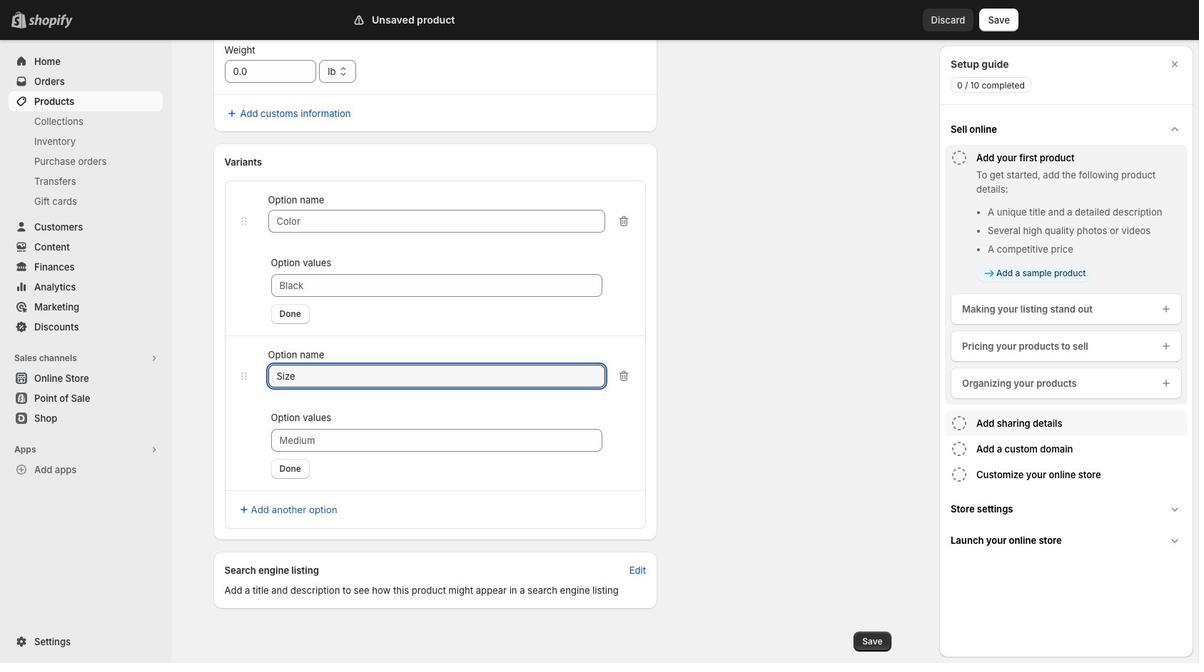 Task type: describe. For each thing, give the bounding box(es) containing it.
Black text field
[[271, 274, 603, 297]]

shopify image
[[31, 14, 76, 29]]

0.0 text field
[[225, 60, 316, 83]]

mark add your first product as done image
[[951, 149, 968, 166]]

Color text field
[[268, 365, 605, 388]]

Color text field
[[268, 210, 605, 233]]



Task type: locate. For each thing, give the bounding box(es) containing it.
Medium text field
[[271, 429, 603, 452]]

mark add a custom domain as done image
[[951, 440, 968, 458]]

mark add sharing details as done image
[[951, 415, 968, 432]]

mark customize your online store as done image
[[951, 466, 968, 483]]

dialog
[[939, 46, 1194, 657]]



Task type: vqa. For each thing, say whether or not it's contained in the screenshot.
the leftmost  text field
no



